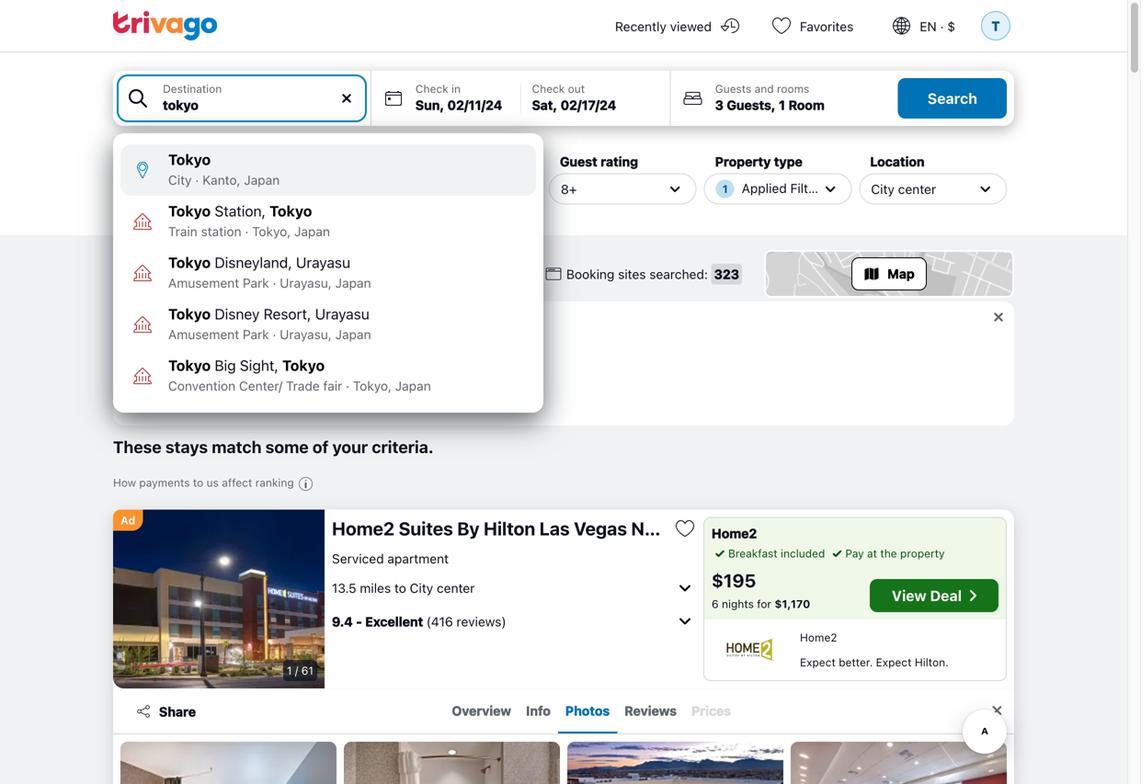 Task type: describe. For each thing, give the bounding box(es) containing it.
rating
[[601, 154, 639, 169]]

apartment
[[388, 551, 449, 566]]

home2 inside button
[[332, 518, 395, 540]]

no
[[132, 321, 149, 336]]

tokyo for big
[[168, 357, 211, 374]]

rating: 8.0+ button
[[132, 374, 246, 408]]

1 inside guests and rooms 3 guests, 1 room
[[779, 98, 786, 113]]

overview button
[[445, 690, 519, 734]]

guests,
[[727, 98, 776, 113]]

viewed
[[670, 19, 712, 34]]

hilton.
[[915, 656, 949, 669]]

6 nights for $1,170
[[712, 598, 811, 611]]

t button
[[978, 0, 1015, 52]]

pay
[[846, 547, 864, 560]]

for
[[757, 598, 772, 611]]

1 / 61
[[287, 665, 314, 678]]

urayasu, inside tokyo disneyland, urayasu amusement park · urayasu, japan
[[280, 276, 332, 291]]

none field containing tokyo
[[113, 71, 544, 413]]

remove
[[294, 337, 338, 352]]

2 horizontal spatial city
[[872, 181, 895, 197]]

results
[[152, 321, 196, 336]]

booking
[[567, 267, 615, 282]]

tokyo, inside tokyo station, tokyo train station · tokyo, japan
[[252, 224, 291, 239]]

$0
[[132, 181, 148, 197]]

$0 - $600 +
[[132, 181, 205, 197]]

0 horizontal spatial some
[[266, 437, 309, 457]]

adjust
[[132, 337, 169, 352]]

these stays match some of your criteria.
[[113, 437, 434, 457]]

1 horizontal spatial center
[[899, 181, 937, 197]]

to for city
[[395, 581, 406, 596]]

in
[[452, 82, 461, 95]]

reviews
[[625, 704, 677, 719]]

price: per night
[[132, 154, 225, 169]]

hostel button
[[253, 374, 335, 408]]

$1,170
[[775, 598, 811, 611]]

view
[[892, 587, 927, 605]]

park inside tokyo disney resort, urayasu amusement park · urayasu, japan
[[243, 327, 269, 342]]

2 horizontal spatial home2
[[800, 632, 838, 644]]

and
[[755, 82, 774, 95]]

destination
[[163, 82, 222, 95]]

train
[[168, 224, 198, 239]]

photos button
[[558, 690, 618, 734]]

Destination search field
[[163, 96, 360, 115]]

map button
[[764, 250, 1015, 298]]

· inside the tokyo big sight, tokyo convention center/ trade fair · tokyo, japan
[[346, 379, 350, 394]]

· inside tokyo disneyland, urayasu amusement park · urayasu, japan
[[273, 276, 276, 291]]

vegas
[[574, 518, 627, 540]]

breakfast included
[[729, 547, 825, 560]]

sat,
[[532, 98, 558, 113]]

sort by
[[113, 267, 159, 282]]

applied
[[742, 181, 787, 196]]

view deal
[[892, 587, 962, 605]]

en · $
[[920, 19, 956, 34]]

booking sites searched: 323
[[567, 267, 740, 282]]

t
[[992, 18, 1000, 33]]

en · $ button
[[876, 0, 978, 52]]

out
[[568, 82, 585, 95]]

resort,
[[264, 305, 311, 323]]

/
[[295, 665, 298, 678]]

fair
[[323, 379, 342, 394]]

· inside button
[[941, 19, 944, 34]]

tokyo city · kanto, japan
[[168, 151, 280, 188]]

the
[[881, 547, 898, 560]]

center/
[[239, 379, 283, 394]]

ad
[[121, 514, 135, 527]]

1 for 1 / 61
[[287, 665, 292, 678]]

check for sun,
[[416, 82, 449, 95]]

61
[[302, 665, 314, 678]]

match
[[212, 437, 262, 457]]

these
[[113, 437, 162, 457]]

9.4 - excellent (416 reviews)
[[332, 614, 507, 629]]

disney
[[215, 305, 260, 323]]

japan inside tokyo city · kanto, japan
[[244, 172, 280, 188]]

search
[[928, 90, 978, 107]]

- for $0
[[152, 181, 158, 197]]

search button
[[899, 78, 1007, 119]]

nights
[[722, 598, 754, 611]]

tokyo for station,
[[168, 202, 211, 220]]

check out sat, 02/17/24
[[532, 82, 617, 113]]

- for 9.4
[[356, 614, 362, 629]]

en
[[920, 19, 937, 34]]

serviced
[[332, 551, 384, 566]]

$600
[[161, 181, 193, 197]]

clear image
[[338, 90, 355, 107]]

your inside no results adjust your search criteria, remove some filters, or
[[172, 337, 199, 352]]

$
[[948, 19, 956, 34]]

las
[[540, 518, 570, 540]]

rooms
[[777, 82, 810, 95]]

some inside no results adjust your search criteria, remove some filters, or
[[341, 337, 374, 352]]

kanto,
[[203, 172, 241, 188]]

payments
[[139, 477, 190, 489]]

urayasu inside tokyo disney resort, urayasu amusement park · urayasu, japan
[[315, 305, 370, 323]]

criteria.
[[372, 437, 434, 457]]

by
[[144, 267, 159, 282]]

sites
[[618, 267, 646, 282]]

amusement inside tokyo disney resort, urayasu amusement park · urayasu, japan
[[168, 327, 239, 342]]

home2 suites by hilton las vegas northwest button
[[332, 517, 723, 540]]

price:
[[132, 154, 168, 169]]

share button
[[124, 695, 207, 729]]

room
[[789, 98, 825, 113]]

us
[[207, 477, 219, 489]]

location
[[871, 154, 925, 169]]

favorites
[[800, 19, 854, 34]]

guests and rooms 3 guests, 1 room
[[715, 82, 825, 113]]

property
[[901, 547, 945, 560]]

station
[[201, 224, 242, 239]]



Task type: vqa. For each thing, say whether or not it's contained in the screenshot.
better. at the right
yes



Task type: locate. For each thing, give the bounding box(es) containing it.
hostel
[[265, 385, 301, 397]]

urayasu inside tokyo disneyland, urayasu amusement park · urayasu, japan
[[296, 254, 350, 271]]

expect left hilton.
[[876, 656, 912, 669]]

1 park from the top
[[243, 276, 269, 291]]

city center
[[872, 181, 937, 197]]

1 vertical spatial 1
[[723, 183, 728, 195]]

trade
[[286, 379, 320, 394]]

or
[[418, 337, 430, 352]]

sort
[[113, 267, 140, 282]]

1 urayasu, from the top
[[280, 276, 332, 291]]

tokyo down train
[[168, 254, 211, 271]]

tokyo up "convention"
[[168, 357, 211, 374]]

$195
[[712, 570, 756, 592]]

13.5
[[332, 581, 357, 596]]

tokyo for disney
[[168, 305, 211, 323]]

1 expect from the left
[[800, 656, 836, 669]]

· down resort,
[[273, 327, 276, 342]]

0 horizontal spatial home2
[[332, 518, 395, 540]]

home2 up breakfast
[[712, 526, 757, 541]]

center
[[899, 181, 937, 197], [437, 581, 475, 596]]

park down disney
[[243, 327, 269, 342]]

park inside tokyo disneyland, urayasu amusement park · urayasu, japan
[[243, 276, 269, 291]]

1 vertical spatial tokyo,
[[353, 379, 392, 394]]

1 horizontal spatial -
[[356, 614, 362, 629]]

- right $0
[[152, 181, 158, 197]]

type
[[774, 154, 803, 169]]

japan inside tokyo disneyland, urayasu amusement park · urayasu, japan
[[335, 276, 371, 291]]

tokyo, right 'fair'
[[353, 379, 392, 394]]

1 down property at top
[[723, 183, 728, 195]]

stays
[[165, 437, 208, 457]]

recently viewed
[[615, 19, 712, 34]]

prices button
[[684, 690, 739, 734]]

urayasu, up resort,
[[280, 276, 332, 291]]

tokyo for disneyland,
[[168, 254, 211, 271]]

0 horizontal spatial center
[[437, 581, 475, 596]]

2 check from the left
[[532, 82, 565, 95]]

13.5 miles to city center
[[332, 581, 475, 596]]

big
[[215, 357, 236, 374]]

home2 suites by hilton las vegas northwest
[[332, 518, 723, 540]]

how payments to us affect ranking button
[[113, 476, 318, 495]]

0 vertical spatial to
[[193, 477, 204, 489]]

tokyo option
[[113, 144, 544, 196]]

1 horizontal spatial some
[[341, 337, 374, 352]]

amusement up big
[[168, 327, 239, 342]]

japan
[[244, 172, 280, 188], [294, 224, 330, 239], [335, 276, 371, 291], [335, 327, 371, 342], [395, 379, 431, 394]]

None field
[[113, 71, 544, 413]]

select
[[406, 181, 443, 197]]

· left "$"
[[941, 19, 944, 34]]

searched:
[[650, 267, 708, 282]]

station,
[[215, 202, 266, 220]]

1 horizontal spatial city
[[410, 581, 433, 596]]

better.
[[839, 656, 873, 669]]

0 horizontal spatial -
[[152, 181, 158, 197]]

sight,
[[240, 357, 279, 374]]

your down the results
[[172, 337, 199, 352]]

0 horizontal spatial 1
[[287, 665, 292, 678]]

favorites link
[[756, 0, 876, 52]]

affect
[[222, 477, 252, 489]]

city down location at top
[[872, 181, 895, 197]]

property
[[715, 154, 771, 169]]

serviced apartment
[[332, 551, 449, 566]]

tab list
[[207, 690, 976, 734]]

1 horizontal spatial check
[[532, 82, 565, 95]]

home2 up serviced in the bottom of the page
[[332, 518, 395, 540]]

breakfast included button
[[712, 546, 825, 562]]

1 vertical spatial your
[[333, 437, 368, 457]]

check up sat,
[[532, 82, 565, 95]]

japan inside tokyo disney resort, urayasu amusement park · urayasu, japan
[[335, 327, 371, 342]]

per
[[172, 154, 191, 169]]

0 horizontal spatial city
[[168, 172, 192, 188]]

japan up the station,
[[244, 172, 280, 188]]

to inside button
[[395, 581, 406, 596]]

amusement up disney
[[168, 276, 239, 291]]

· inside tokyo station, tokyo train station · tokyo, japan
[[245, 224, 249, 239]]

1 vertical spatial some
[[266, 437, 309, 457]]

· right $600
[[195, 172, 199, 188]]

park down disneyland,
[[243, 276, 269, 291]]

to right miles
[[395, 581, 406, 596]]

guest
[[560, 154, 598, 169]]

home2 suites by hilton las vegas northwest, (las vegas, usa) image
[[113, 510, 325, 689]]

tokyo station, tokyo train station · tokyo, japan
[[168, 202, 330, 239]]

13.5 miles to city center button
[[332, 574, 696, 603]]

tokyo,
[[252, 224, 291, 239], [353, 379, 392, 394]]

1 left /
[[287, 665, 292, 678]]

(416
[[427, 614, 453, 629]]

no results adjust your search criteria, remove some filters, or
[[132, 321, 434, 352]]

included
[[781, 547, 825, 560]]

1 vertical spatial to
[[395, 581, 406, 596]]

1 horizontal spatial to
[[395, 581, 406, 596]]

some left the filters,
[[341, 337, 374, 352]]

tokyo for city
[[168, 151, 211, 168]]

02/17/24
[[561, 98, 617, 113]]

0 horizontal spatial expect
[[800, 656, 836, 669]]

check in sun, 02/11/24
[[416, 82, 503, 113]]

1 horizontal spatial expect
[[876, 656, 912, 669]]

how payments to us affect ranking
[[113, 477, 294, 489]]

0 vertical spatial your
[[172, 337, 199, 352]]

urayasu, inside tokyo disney resort, urayasu amusement park · urayasu, japan
[[280, 327, 332, 342]]

tokyo inside tokyo disney resort, urayasu amusement park · urayasu, japan
[[168, 305, 211, 323]]

your right "of"
[[333, 437, 368, 457]]

overview
[[452, 704, 512, 719]]

1 down the rooms
[[779, 98, 786, 113]]

1 amusement from the top
[[168, 276, 239, 291]]

japan up remove
[[335, 276, 371, 291]]

check inside check in sun, 02/11/24
[[416, 82, 449, 95]]

tokyo inside tokyo city · kanto, japan
[[168, 151, 211, 168]]

tokyo right the station,
[[270, 202, 312, 220]]

· down the station,
[[245, 224, 249, 239]]

1 vertical spatial park
[[243, 327, 269, 342]]

1 vertical spatial center
[[437, 581, 475, 596]]

expect left the better.
[[800, 656, 836, 669]]

2 horizontal spatial 1
[[779, 98, 786, 113]]

check inside check out sat, 02/17/24
[[532, 82, 565, 95]]

city
[[168, 172, 192, 188], [872, 181, 895, 197], [410, 581, 433, 596]]

sun,
[[416, 98, 444, 113]]

prices
[[692, 704, 731, 719]]

tokyo inside tokyo disneyland, urayasu amusement park · urayasu, japan
[[168, 254, 211, 271]]

·
[[941, 19, 944, 34], [195, 172, 199, 188], [245, 224, 249, 239], [273, 276, 276, 291], [273, 327, 276, 342], [346, 379, 350, 394]]

urayasu, down resort,
[[280, 327, 332, 342]]

search
[[202, 337, 242, 352]]

9.4
[[332, 614, 353, 629]]

1 for 1
[[723, 183, 728, 195]]

· right 'fair'
[[346, 379, 350, 394]]

center inside button
[[437, 581, 475, 596]]

0 vertical spatial tokyo,
[[252, 224, 291, 239]]

check up sun,
[[416, 82, 449, 95]]

tokyo big sight, tokyo convention center/ trade fair · tokyo, japan
[[168, 357, 431, 394]]

view deal button
[[870, 580, 999, 613]]

0 vertical spatial center
[[899, 181, 937, 197]]

1 horizontal spatial home2
[[712, 526, 757, 541]]

breakfast
[[729, 547, 778, 560]]

0 horizontal spatial your
[[172, 337, 199, 352]]

info
[[526, 704, 551, 719]]

urayasu up resort,
[[296, 254, 350, 271]]

tokyo up +
[[168, 151, 211, 168]]

1 check from the left
[[416, 82, 449, 95]]

· inside tokyo disney resort, urayasu amusement park · urayasu, japan
[[273, 327, 276, 342]]

8.0+
[[186, 385, 212, 397]]

guest rating
[[560, 154, 639, 169]]

japan inside the tokyo big sight, tokyo convention center/ trade fair · tokyo, japan
[[395, 379, 431, 394]]

0 vertical spatial amusement
[[168, 276, 239, 291]]

urayasu
[[296, 254, 350, 271], [315, 305, 370, 323]]

1 vertical spatial -
[[356, 614, 362, 629]]

· inside tokyo city · kanto, japan
[[195, 172, 199, 188]]

center up '(416'
[[437, 581, 475, 596]]

ranking
[[255, 477, 294, 489]]

rating: 8.0+
[[144, 385, 212, 397]]

2 urayasu, from the top
[[280, 327, 332, 342]]

city down apartment
[[410, 581, 433, 596]]

pay at the property button
[[829, 546, 945, 562]]

tokyo up train
[[168, 202, 211, 220]]

8+
[[561, 181, 577, 197]]

applied filters
[[742, 181, 827, 196]]

tokyo
[[168, 151, 211, 168], [168, 202, 211, 220], [270, 202, 312, 220], [168, 254, 211, 271], [168, 305, 211, 323], [168, 357, 211, 374], [282, 357, 325, 374]]

to inside button
[[193, 477, 204, 489]]

tokyo up "search"
[[168, 305, 211, 323]]

destination list box
[[113, 133, 544, 413]]

1 vertical spatial urayasu,
[[280, 327, 332, 342]]

japan left the filters,
[[335, 327, 371, 342]]

1 vertical spatial amusement
[[168, 327, 239, 342]]

miles
[[360, 581, 391, 596]]

0 vertical spatial park
[[243, 276, 269, 291]]

recently viewed button
[[593, 0, 756, 52]]

night
[[195, 154, 225, 169]]

1 horizontal spatial your
[[333, 437, 368, 457]]

pay at the property
[[846, 547, 945, 560]]

convention
[[168, 379, 236, 394]]

japan down or
[[395, 379, 431, 394]]

urayasu up remove
[[315, 305, 370, 323]]

japan up tokyo disneyland, urayasu amusement park · urayasu, japan
[[294, 224, 330, 239]]

check for sat,
[[532, 82, 565, 95]]

filters,
[[377, 337, 415, 352]]

to for us
[[193, 477, 204, 489]]

how
[[113, 477, 136, 489]]

select button
[[394, 152, 542, 205]]

home2 image
[[712, 638, 789, 663]]

0 horizontal spatial to
[[193, 477, 204, 489]]

serviced apartment button
[[332, 551, 449, 567]]

1 vertical spatial urayasu
[[315, 305, 370, 323]]

0 horizontal spatial check
[[416, 82, 449, 95]]

to left us
[[193, 477, 204, 489]]

+
[[197, 181, 205, 197]]

0 vertical spatial -
[[152, 181, 158, 197]]

· down disneyland,
[[273, 276, 276, 291]]

expect better. expect hilton.
[[800, 656, 949, 669]]

tokyo, inside the tokyo big sight, tokyo convention center/ trade fair · tokyo, japan
[[353, 379, 392, 394]]

1 horizontal spatial 1
[[723, 183, 728, 195]]

1 horizontal spatial tokyo,
[[353, 379, 392, 394]]

ad button
[[113, 510, 143, 531]]

amusement inside tokyo disneyland, urayasu amusement park · urayasu, japan
[[168, 276, 239, 291]]

- right 9.4
[[356, 614, 362, 629]]

home2 down $1,170
[[800, 632, 838, 644]]

2 amusement from the top
[[168, 327, 239, 342]]

japan inside tokyo station, tokyo train station · tokyo, japan
[[294, 224, 330, 239]]

tokyo disneyland, urayasu amusement park · urayasu, japan
[[168, 254, 371, 291]]

center down location at top
[[899, 181, 937, 197]]

deal
[[931, 587, 962, 605]]

city inside tokyo city · kanto, japan
[[168, 172, 192, 188]]

0 vertical spatial urayasu
[[296, 254, 350, 271]]

0 vertical spatial urayasu,
[[280, 276, 332, 291]]

some left "of"
[[266, 437, 309, 457]]

0 vertical spatial 1
[[779, 98, 786, 113]]

trivago logo image
[[113, 11, 218, 40]]

criteria,
[[246, 337, 291, 352]]

tab list containing overview
[[207, 690, 976, 734]]

city inside button
[[410, 581, 433, 596]]

2 park from the top
[[243, 327, 269, 342]]

guests
[[715, 82, 752, 95]]

tokyo, up disneyland,
[[252, 224, 291, 239]]

0 vertical spatial some
[[341, 337, 374, 352]]

2 vertical spatial 1
[[287, 665, 292, 678]]

0 horizontal spatial tokyo,
[[252, 224, 291, 239]]

tokyo up the trade
[[282, 357, 325, 374]]

city down the per
[[168, 172, 192, 188]]

check
[[416, 82, 449, 95], [532, 82, 565, 95]]

suites
[[399, 518, 453, 540]]

2 expect from the left
[[876, 656, 912, 669]]



